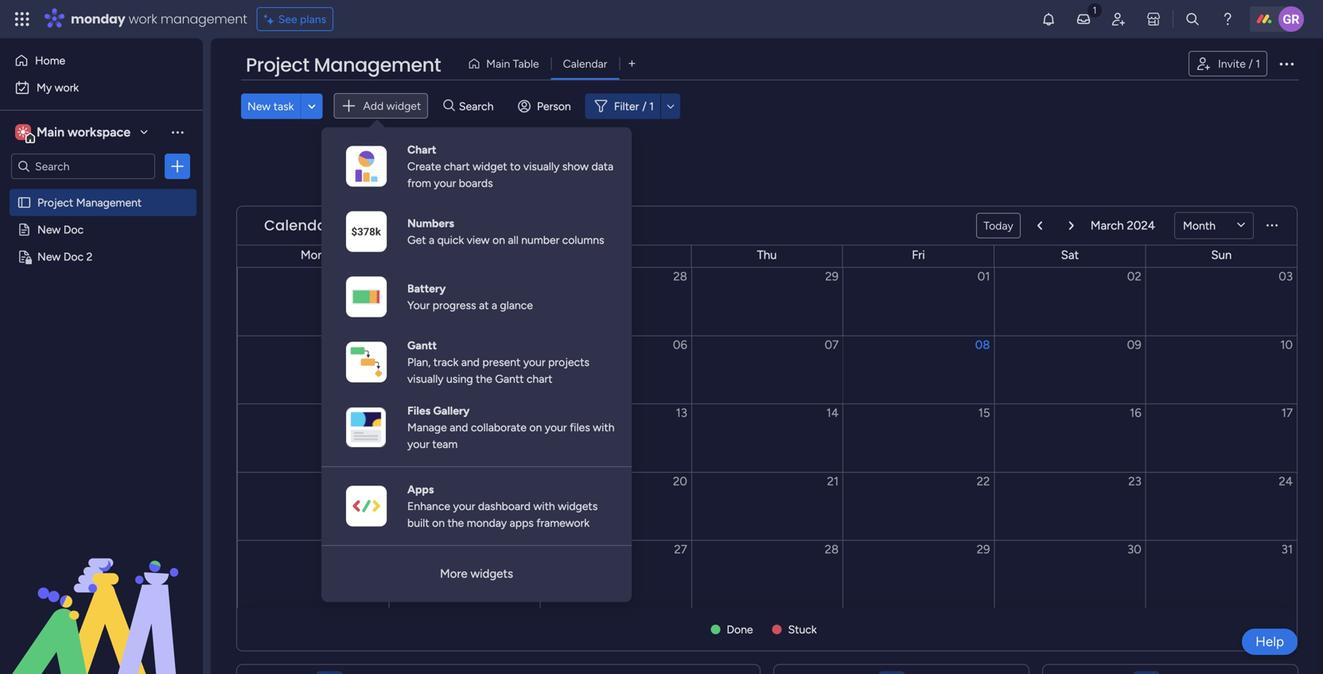 Task type: locate. For each thing, give the bounding box(es) containing it.
2 horizontal spatial on
[[530, 421, 542, 434]]

a inside battery your progress at a glance
[[492, 299, 498, 312]]

1 vertical spatial public board image
[[17, 222, 32, 237]]

home
[[35, 54, 65, 67]]

1 vertical spatial widget
[[473, 160, 508, 173]]

1 vertical spatial widgets
[[471, 567, 513, 581]]

0 vertical spatial options image
[[1278, 54, 1297, 73]]

on
[[493, 233, 505, 247], [530, 421, 542, 434], [432, 516, 445, 530]]

new doc
[[37, 223, 84, 236]]

1 vertical spatial the
[[448, 516, 464, 530]]

1 vertical spatial work
[[55, 81, 79, 94]]

calendar inside field
[[264, 215, 333, 236]]

apps
[[408, 483, 434, 496]]

workspace
[[68, 125, 131, 140]]

1 horizontal spatial project management
[[246, 52, 441, 78]]

my work
[[37, 81, 79, 94]]

widget inside chart create chart widget to visually show data from your boards
[[473, 160, 508, 173]]

my work option
[[10, 75, 193, 100]]

invite / 1 button
[[1189, 51, 1268, 76]]

1 vertical spatial calendar
[[264, 215, 333, 236]]

1 vertical spatial main
[[37, 125, 65, 140]]

calendar
[[563, 57, 608, 70], [264, 215, 333, 236]]

1 vertical spatial new
[[37, 223, 61, 236]]

1 horizontal spatial visually
[[524, 160, 560, 173]]

1 horizontal spatial the
[[476, 372, 493, 386]]

project management
[[246, 52, 441, 78], [37, 196, 142, 209]]

0 vertical spatial project management
[[246, 52, 441, 78]]

0 vertical spatial doc
[[63, 223, 84, 236]]

on down enhance
[[432, 516, 445, 530]]

1 vertical spatial options image
[[170, 158, 185, 174]]

visually down plan,
[[408, 372, 444, 386]]

doc up new doc 2
[[63, 223, 84, 236]]

1 vertical spatial chart
[[527, 372, 553, 386]]

framework
[[537, 516, 590, 530]]

0 vertical spatial and
[[462, 355, 480, 369]]

2
[[86, 250, 93, 264]]

dashboard
[[478, 500, 531, 513]]

your right enhance
[[453, 500, 476, 513]]

on inside apps enhance your dashboard with widgets built on the monday apps framework
[[432, 516, 445, 530]]

number
[[522, 233, 560, 247]]

project inside "list box"
[[37, 196, 73, 209]]

0 vertical spatial chart
[[444, 160, 470, 173]]

widget
[[387, 99, 421, 113], [473, 160, 508, 173]]

list arrow image right today
[[1038, 221, 1043, 231]]

track
[[434, 355, 459, 369]]

sat
[[1062, 248, 1080, 262]]

numbers
[[408, 217, 455, 230]]

sun
[[1212, 248, 1233, 262]]

2024
[[1128, 218, 1156, 233]]

public board image for new doc
[[17, 222, 32, 237]]

main table button
[[462, 51, 551, 76]]

0 horizontal spatial work
[[55, 81, 79, 94]]

0 vertical spatial calendar
[[563, 57, 608, 70]]

on left all on the left top of the page
[[493, 233, 505, 247]]

march 2024
[[1091, 218, 1156, 233]]

calendar left add view image
[[563, 57, 608, 70]]

help image
[[1220, 11, 1236, 27]]

option
[[0, 188, 203, 191]]

project management down search in workspace field on the top
[[37, 196, 142, 209]]

your right present
[[524, 355, 546, 369]]

0 horizontal spatial gantt
[[408, 339, 437, 352]]

and for present
[[462, 355, 480, 369]]

gantt
[[408, 339, 437, 352], [495, 372, 524, 386]]

public board image
[[17, 195, 32, 210], [17, 222, 32, 237]]

0 horizontal spatial with
[[534, 500, 555, 513]]

2 vertical spatial on
[[432, 516, 445, 530]]

0 vertical spatial on
[[493, 233, 505, 247]]

the inside gantt plan, track and present your projects visually using the gantt chart
[[476, 372, 493, 386]]

Search in workspace field
[[33, 157, 133, 176]]

calendar up mon
[[264, 215, 333, 236]]

calendar for calendar button
[[563, 57, 608, 70]]

/ right invite
[[1249, 57, 1254, 70]]

present
[[483, 355, 521, 369]]

invite members image
[[1111, 11, 1127, 27]]

gantt plan, track and present your projects visually using the gantt chart
[[408, 339, 590, 386]]

the
[[476, 372, 493, 386], [448, 516, 464, 530]]

management
[[161, 10, 247, 28]]

0 vertical spatial /
[[1249, 57, 1254, 70]]

new
[[248, 99, 271, 113], [37, 223, 61, 236], [37, 250, 61, 264]]

with up 'framework'
[[534, 500, 555, 513]]

lottie animation image
[[0, 513, 203, 674]]

monday down dashboard
[[467, 516, 507, 530]]

1 vertical spatial a
[[492, 299, 498, 312]]

workspace options image
[[170, 124, 185, 140]]

your inside apps enhance your dashboard with widgets built on the monday apps framework
[[453, 500, 476, 513]]

add view image
[[629, 58, 636, 69]]

work for my
[[55, 81, 79, 94]]

list arrow image
[[1038, 221, 1043, 231], [1070, 221, 1075, 231]]

battery
[[408, 282, 446, 295]]

1 horizontal spatial project
[[246, 52, 310, 78]]

0 vertical spatial work
[[129, 10, 157, 28]]

2 workspace image from the left
[[18, 123, 29, 141]]

management down search in workspace field on the top
[[76, 196, 142, 209]]

on for view
[[493, 233, 505, 247]]

1 horizontal spatial main
[[487, 57, 510, 70]]

visually right to
[[524, 160, 560, 173]]

widget inside popup button
[[387, 99, 421, 113]]

chart up boards
[[444, 160, 470, 173]]

work inside option
[[55, 81, 79, 94]]

a right get
[[429, 233, 435, 247]]

the down present
[[476, 372, 493, 386]]

options image
[[1278, 54, 1297, 73], [170, 158, 185, 174]]

0 vertical spatial 1
[[1256, 57, 1261, 70]]

main table
[[487, 57, 539, 70]]

1 horizontal spatial 1
[[1256, 57, 1261, 70]]

with
[[593, 421, 615, 434], [534, 500, 555, 513]]

1 horizontal spatial calendar
[[563, 57, 608, 70]]

project management up add
[[246, 52, 441, 78]]

1 doc from the top
[[63, 223, 84, 236]]

widgets right more
[[471, 567, 513, 581]]

workspace image
[[15, 123, 31, 141], [18, 123, 29, 141]]

numbers get a quick view on all number columns
[[408, 217, 605, 247]]

1 left arrow down icon
[[650, 99, 654, 113]]

Calendar field
[[260, 215, 337, 236]]

widget up boards
[[473, 160, 508, 173]]

private board image
[[17, 249, 32, 264]]

main inside "button"
[[487, 57, 510, 70]]

columns
[[563, 233, 605, 247]]

0 horizontal spatial monday
[[71, 10, 125, 28]]

1 horizontal spatial chart
[[527, 372, 553, 386]]

0 horizontal spatial chart
[[444, 160, 470, 173]]

update feed image
[[1076, 11, 1092, 27]]

the down enhance
[[448, 516, 464, 530]]

0 vertical spatial widgets
[[558, 500, 598, 513]]

invite
[[1219, 57, 1247, 70]]

0 vertical spatial widget
[[387, 99, 421, 113]]

home option
[[10, 48, 193, 73]]

1 vertical spatial project management
[[37, 196, 142, 209]]

work right my
[[55, 81, 79, 94]]

0 vertical spatial with
[[593, 421, 615, 434]]

1 horizontal spatial monday
[[467, 516, 507, 530]]

new inside new task button
[[248, 99, 271, 113]]

1 horizontal spatial list arrow image
[[1070, 221, 1075, 231]]

add
[[363, 99, 384, 113]]

on inside numbers get a quick view on all number columns
[[493, 233, 505, 247]]

and inside gantt plan, track and present your projects visually using the gantt chart
[[462, 355, 480, 369]]

new up new doc 2
[[37, 223, 61, 236]]

filter
[[614, 99, 639, 113]]

chart inside gantt plan, track and present your projects visually using the gantt chart
[[527, 372, 553, 386]]

widgets inside apps enhance your dashboard with widgets built on the monday apps framework
[[558, 500, 598, 513]]

1 horizontal spatial /
[[1249, 57, 1254, 70]]

1 horizontal spatial management
[[314, 52, 441, 78]]

0 vertical spatial visually
[[524, 160, 560, 173]]

your right from
[[434, 176, 456, 190]]

with inside files gallery manage and collaborate on your files with your team
[[593, 421, 615, 434]]

0 vertical spatial a
[[429, 233, 435, 247]]

0 vertical spatial new
[[248, 99, 271, 113]]

gantt down present
[[495, 372, 524, 386]]

0 horizontal spatial list arrow image
[[1038, 221, 1043, 231]]

1 horizontal spatial with
[[593, 421, 615, 434]]

list box
[[0, 186, 203, 485]]

on inside files gallery manage and collaborate on your files with your team
[[530, 421, 542, 434]]

widgets
[[558, 500, 598, 513], [471, 567, 513, 581]]

0 horizontal spatial management
[[76, 196, 142, 209]]

1 horizontal spatial gantt
[[495, 372, 524, 386]]

0 horizontal spatial a
[[429, 233, 435, 247]]

2 doc from the top
[[63, 250, 84, 264]]

and
[[462, 355, 480, 369], [450, 421, 468, 434]]

options image down workspace options 'icon' at the left
[[170, 158, 185, 174]]

1 horizontal spatial options image
[[1278, 54, 1297, 73]]

1 vertical spatial gantt
[[495, 372, 524, 386]]

/ inside 'button'
[[1249, 57, 1254, 70]]

visually inside chart create chart widget to visually show data from your boards
[[524, 160, 560, 173]]

gantt up plan,
[[408, 339, 437, 352]]

person button
[[512, 93, 581, 119]]

options image down greg robinson icon
[[1278, 54, 1297, 73]]

0 horizontal spatial visually
[[408, 372, 444, 386]]

collaborate
[[471, 421, 527, 434]]

project management inside field
[[246, 52, 441, 78]]

1 vertical spatial project
[[37, 196, 73, 209]]

0 vertical spatial gantt
[[408, 339, 437, 352]]

at
[[479, 299, 489, 312]]

2 vertical spatial new
[[37, 250, 61, 264]]

project up the new doc at the top left
[[37, 196, 73, 209]]

0 horizontal spatial the
[[448, 516, 464, 530]]

and inside files gallery manage and collaborate on your files with your team
[[450, 421, 468, 434]]

a right at
[[492, 299, 498, 312]]

management up add widget popup button
[[314, 52, 441, 78]]

2 public board image from the top
[[17, 222, 32, 237]]

the inside apps enhance your dashboard with widgets built on the monday apps framework
[[448, 516, 464, 530]]

1 vertical spatial doc
[[63, 250, 84, 264]]

chart inside chart create chart widget to visually show data from your boards
[[444, 160, 470, 173]]

doc left 2
[[63, 250, 84, 264]]

0 horizontal spatial main
[[37, 125, 65, 140]]

and up using
[[462, 355, 480, 369]]

main inside workspace selection element
[[37, 125, 65, 140]]

project
[[246, 52, 310, 78], [37, 196, 73, 209]]

chart down projects
[[527, 372, 553, 386]]

1 vertical spatial management
[[76, 196, 142, 209]]

new left task
[[248, 99, 271, 113]]

widget right add
[[387, 99, 421, 113]]

0 vertical spatial project
[[246, 52, 310, 78]]

2 list arrow image from the left
[[1070, 221, 1075, 231]]

progress
[[433, 299, 476, 312]]

quick
[[438, 233, 464, 247]]

select product image
[[14, 11, 30, 27]]

1 horizontal spatial on
[[493, 233, 505, 247]]

manage
[[408, 421, 447, 434]]

tue
[[455, 248, 474, 262]]

from
[[408, 176, 431, 190]]

help button
[[1243, 629, 1298, 655]]

0 horizontal spatial on
[[432, 516, 445, 530]]

0 vertical spatial management
[[314, 52, 441, 78]]

1 horizontal spatial widget
[[473, 160, 508, 173]]

0 horizontal spatial project
[[37, 196, 73, 209]]

0 horizontal spatial widget
[[387, 99, 421, 113]]

monday inside apps enhance your dashboard with widgets built on the monday apps framework
[[467, 516, 507, 530]]

project up task
[[246, 52, 310, 78]]

1 horizontal spatial widgets
[[558, 500, 598, 513]]

calendar inside button
[[563, 57, 608, 70]]

1 workspace image from the left
[[15, 123, 31, 141]]

1 vertical spatial on
[[530, 421, 542, 434]]

0 horizontal spatial 1
[[650, 99, 654, 113]]

1
[[1256, 57, 1261, 70], [650, 99, 654, 113]]

doc
[[63, 223, 84, 236], [63, 250, 84, 264]]

0 horizontal spatial calendar
[[264, 215, 333, 236]]

arrow down image
[[662, 97, 681, 116]]

0 vertical spatial the
[[476, 372, 493, 386]]

work
[[129, 10, 157, 28], [55, 81, 79, 94]]

on right collaborate
[[530, 421, 542, 434]]

0 horizontal spatial options image
[[170, 158, 185, 174]]

work up home option
[[129, 10, 157, 28]]

list arrow image up sat
[[1070, 221, 1075, 231]]

1 vertical spatial 1
[[650, 99, 654, 113]]

/ for invite
[[1249, 57, 1254, 70]]

a
[[429, 233, 435, 247], [492, 299, 498, 312]]

files gallery manage and collaborate on your files with your team
[[408, 404, 615, 451]]

1 horizontal spatial work
[[129, 10, 157, 28]]

1 vertical spatial visually
[[408, 372, 444, 386]]

and down gallery
[[450, 421, 468, 434]]

visually
[[524, 160, 560, 173], [408, 372, 444, 386]]

1 vertical spatial with
[[534, 500, 555, 513]]

0 vertical spatial main
[[487, 57, 510, 70]]

0 horizontal spatial widgets
[[471, 567, 513, 581]]

monday up home option
[[71, 10, 125, 28]]

files
[[408, 404, 431, 418]]

with right files
[[593, 421, 615, 434]]

doc for new doc 2
[[63, 250, 84, 264]]

Search field
[[455, 95, 503, 117]]

1 public board image from the top
[[17, 195, 32, 210]]

management
[[314, 52, 441, 78], [76, 196, 142, 209]]

1 vertical spatial monday
[[467, 516, 507, 530]]

main down my
[[37, 125, 65, 140]]

/ right filter
[[643, 99, 647, 113]]

public board image for project management
[[17, 195, 32, 210]]

0 vertical spatial public board image
[[17, 195, 32, 210]]

widgets up 'framework'
[[558, 500, 598, 513]]

chart
[[444, 160, 470, 173], [527, 372, 553, 386]]

new right private board image
[[37, 250, 61, 264]]

1 right invite
[[1256, 57, 1261, 70]]

1 inside 'button'
[[1256, 57, 1261, 70]]

1 horizontal spatial a
[[492, 299, 498, 312]]

task
[[274, 99, 294, 113]]

1 vertical spatial /
[[643, 99, 647, 113]]

1 vertical spatial and
[[450, 421, 468, 434]]

main
[[487, 57, 510, 70], [37, 125, 65, 140]]

monday
[[71, 10, 125, 28], [467, 516, 507, 530]]

search everything image
[[1185, 11, 1201, 27]]

/
[[1249, 57, 1254, 70], [643, 99, 647, 113]]

0 horizontal spatial /
[[643, 99, 647, 113]]

main left table
[[487, 57, 510, 70]]

using
[[447, 372, 473, 386]]

create
[[408, 160, 441, 173]]



Task type: vqa. For each thing, say whether or not it's contained in the screenshot.


Task type: describe. For each thing, give the bounding box(es) containing it.
march
[[1091, 218, 1125, 233]]

your inside chart create chart widget to visually show data from your boards
[[434, 176, 456, 190]]

see plans
[[278, 12, 327, 26]]

mon
[[301, 248, 324, 262]]

invite / 1
[[1219, 57, 1261, 70]]

see plans button
[[257, 7, 334, 31]]

to
[[510, 160, 521, 173]]

stuck
[[789, 623, 817, 636]]

boards
[[459, 176, 493, 190]]

files
[[570, 421, 590, 434]]

glance
[[500, 299, 533, 312]]

data
[[592, 160, 614, 173]]

/ for filter
[[643, 99, 647, 113]]

gallery
[[433, 404, 470, 418]]

add widget
[[363, 99, 421, 113]]

show
[[563, 160, 589, 173]]

new task
[[248, 99, 294, 113]]

new task button
[[241, 93, 300, 119]]

monday marketplace image
[[1146, 11, 1162, 27]]

calendar for calendar field
[[264, 215, 333, 236]]

chart
[[408, 143, 437, 156]]

more dots image
[[1267, 220, 1279, 231]]

apps
[[510, 516, 534, 530]]

workspace selection element
[[15, 123, 133, 143]]

main for main table
[[487, 57, 510, 70]]

list box containing project management
[[0, 186, 203, 485]]

your left files
[[545, 421, 567, 434]]

new doc 2
[[37, 250, 93, 264]]

filter / 1
[[614, 99, 654, 113]]

work for monday
[[129, 10, 157, 28]]

my
[[37, 81, 52, 94]]

get
[[408, 233, 426, 247]]

visually inside gantt plan, track and present your projects visually using the gantt chart
[[408, 372, 444, 386]]

your inside gantt plan, track and present your projects visually using the gantt chart
[[524, 355, 546, 369]]

more
[[440, 567, 468, 581]]

plans
[[300, 12, 327, 26]]

built
[[408, 516, 430, 530]]

1 list arrow image from the left
[[1038, 221, 1043, 231]]

lottie animation element
[[0, 513, 203, 674]]

all
[[508, 233, 519, 247]]

notifications image
[[1041, 11, 1057, 27]]

apps enhance your dashboard with widgets built on the monday apps framework
[[408, 483, 598, 530]]

1 for invite / 1
[[1256, 57, 1261, 70]]

calendar button
[[551, 51, 620, 76]]

and for collaborate
[[450, 421, 468, 434]]

1 image
[[1088, 1, 1103, 19]]

monday work management
[[71, 10, 247, 28]]

new for new task
[[248, 99, 271, 113]]

greg robinson image
[[1279, 6, 1305, 32]]

management inside field
[[314, 52, 441, 78]]

with inside apps enhance your dashboard with widgets built on the monday apps framework
[[534, 500, 555, 513]]

a inside numbers get a quick view on all number columns
[[429, 233, 435, 247]]

today button
[[977, 213, 1021, 238]]

table
[[513, 57, 539, 70]]

help
[[1256, 634, 1285, 650]]

on for collaborate
[[530, 421, 542, 434]]

plan,
[[408, 355, 431, 369]]

new for new doc
[[37, 223, 61, 236]]

fri
[[912, 248, 926, 262]]

your down manage
[[408, 437, 430, 451]]

chart create chart widget to visually show data from your boards
[[408, 143, 614, 190]]

done
[[727, 623, 754, 636]]

main for main workspace
[[37, 125, 65, 140]]

more widgets
[[440, 567, 513, 581]]

team
[[433, 437, 458, 451]]

view
[[467, 233, 490, 247]]

0 vertical spatial monday
[[71, 10, 125, 28]]

home link
[[10, 48, 193, 73]]

enhance
[[408, 500, 451, 513]]

see
[[278, 12, 297, 26]]

person
[[537, 99, 571, 113]]

main workspace
[[37, 125, 131, 140]]

main workspace button
[[11, 119, 155, 146]]

Project Management field
[[242, 52, 445, 79]]

month
[[1184, 219, 1216, 232]]

0 horizontal spatial project management
[[37, 196, 142, 209]]

project inside field
[[246, 52, 310, 78]]

add widget button
[[334, 93, 428, 119]]

doc for new doc
[[63, 223, 84, 236]]

v2 search image
[[444, 97, 455, 115]]

new for new doc 2
[[37, 250, 61, 264]]

1 for filter / 1
[[650, 99, 654, 113]]

battery your progress at a glance
[[408, 282, 533, 312]]

today
[[984, 219, 1014, 232]]

projects
[[549, 355, 590, 369]]

thu
[[757, 248, 777, 262]]

my work link
[[10, 75, 193, 100]]

your
[[408, 299, 430, 312]]

angle down image
[[308, 100, 316, 112]]



